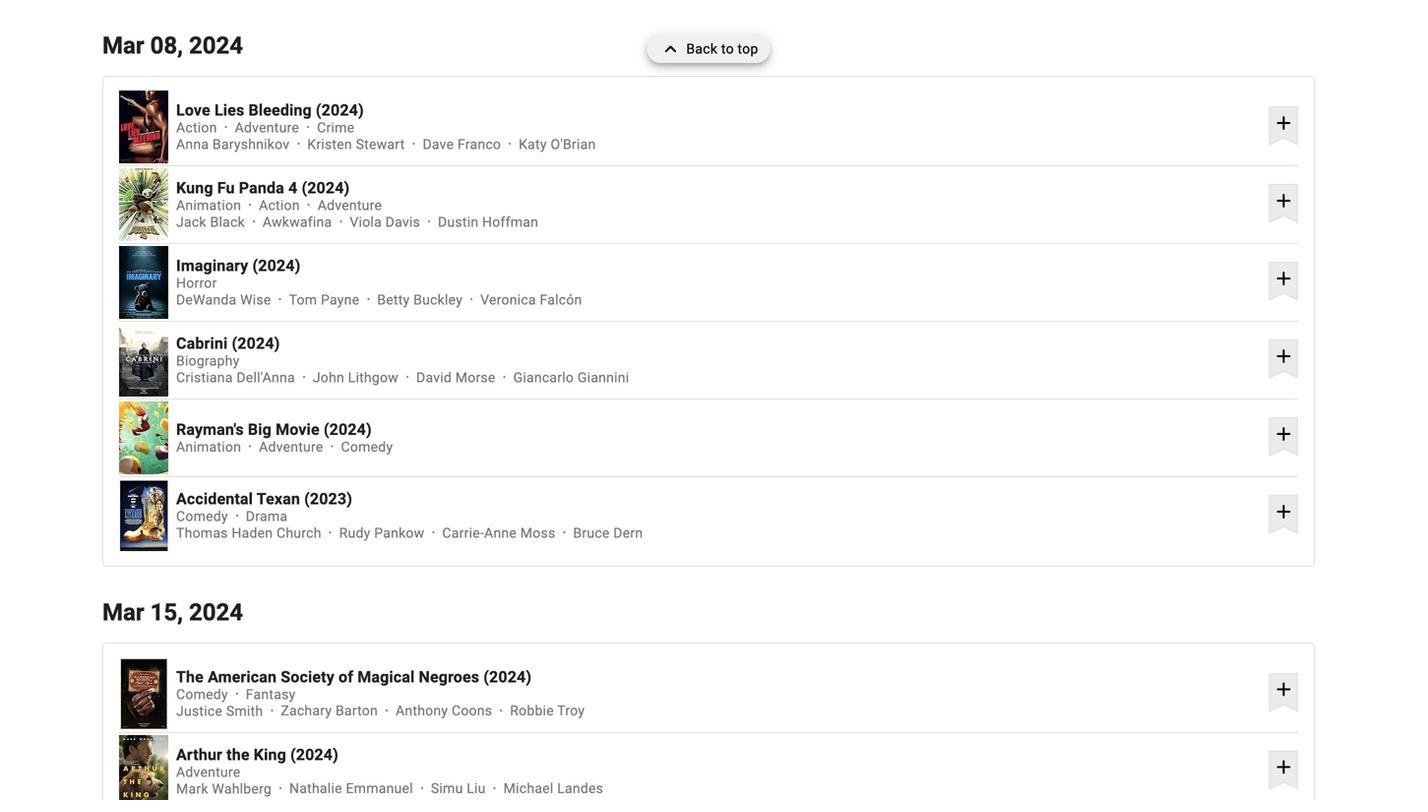 Task type: vqa. For each thing, say whether or not it's contained in the screenshot.
the advertisement element
no



Task type: describe. For each thing, give the bounding box(es) containing it.
dell'anna
[[237, 370, 295, 386]]

the american society of magical negroes (2024) image
[[119, 658, 168, 730]]

0 vertical spatial action
[[176, 120, 217, 136]]

justice smith
[[176, 703, 263, 719]]

justice
[[176, 703, 223, 719]]

imaginary
[[176, 257, 249, 275]]

add image for accidental texan (2023)
[[1273, 500, 1296, 524]]

add image for love lies bleeding (2024)
[[1273, 111, 1296, 135]]

katy o'brian in love lies bleeding (2024) image
[[119, 91, 168, 163]]

mar for mar 08, 2024
[[102, 32, 144, 60]]

dustin
[[438, 214, 479, 230]]

bleeding
[[249, 101, 312, 120]]

08,
[[150, 32, 183, 60]]

thomas
[[176, 525, 228, 541]]

accidental
[[176, 490, 253, 509]]

fu
[[217, 179, 235, 198]]

o'brian
[[551, 136, 596, 152]]

dewanda wise
[[176, 292, 271, 308]]

viola
[[350, 214, 382, 230]]

accidental texan (2023) button
[[176, 490, 1262, 509]]

robbie
[[510, 703, 554, 719]]

david morse
[[417, 370, 496, 386]]

jack
[[176, 214, 207, 230]]

accidental texan (2023)
[[176, 490, 353, 509]]

bruce dern, thomas haden church, carrie-anne moss, and rudy pankow in accidental texan (2023) image
[[119, 480, 168, 552]]

magical
[[358, 668, 415, 687]]

15,
[[150, 599, 183, 627]]

expand less image
[[659, 35, 687, 63]]

morse
[[456, 370, 496, 386]]

group for love lies bleeding (2024)
[[119, 91, 168, 163]]

crime
[[317, 120, 355, 136]]

add image for rayman's big movie (2024)
[[1273, 422, 1296, 446]]

mar 15, 2024
[[102, 599, 243, 627]]

(2024) up robbie
[[484, 668, 532, 687]]

group for cabrini (2024)
[[119, 324, 168, 397]]

to
[[722, 41, 734, 57]]

animation for rayman's
[[176, 439, 241, 455]]

mark wahlberg in arthur the king (2024) image
[[119, 735, 168, 801]]

arthur the king (2024) button
[[176, 746, 1262, 765]]

(2024) up kristen
[[316, 101, 364, 120]]

carrie-
[[443, 525, 485, 541]]

michael
[[504, 781, 554, 797]]

adventure up texan
[[259, 439, 323, 455]]

simu
[[431, 781, 463, 797]]

drama
[[246, 509, 288, 525]]

kristen
[[308, 136, 352, 152]]

bruce dern
[[574, 525, 643, 541]]

tom
[[289, 292, 317, 308]]

1 add image from the top
[[1273, 345, 1296, 368]]

comedy for accidental texan (2023)
[[176, 509, 228, 525]]

rudy pankow
[[339, 525, 425, 541]]

group for arthur the king (2024)
[[119, 735, 168, 801]]

black
[[210, 214, 245, 230]]

imaginary (2024) horror
[[176, 257, 301, 291]]

group for imaginary (2024)
[[119, 246, 168, 319]]

haden
[[232, 525, 273, 541]]

coons
[[452, 703, 493, 719]]

viola davis
[[350, 214, 420, 230]]

group for rayman's big movie (2024)
[[119, 402, 168, 475]]

rayman's big movie (2024) button
[[176, 421, 1262, 439]]

dave franco
[[423, 136, 501, 152]]

giannini
[[578, 370, 630, 386]]

kristen stewart
[[308, 136, 405, 152]]

cabrini (2024) biography
[[176, 334, 280, 369]]

john
[[313, 370, 345, 386]]

mark wahlberg
[[176, 781, 272, 797]]

add image for kung fu panda 4 (2024)
[[1273, 189, 1296, 213]]

(2024) right 4
[[302, 179, 350, 198]]

horror
[[176, 275, 217, 291]]

adventure up the viola
[[318, 197, 382, 214]]

mar 08, 2024
[[102, 32, 243, 60]]

2024 for mar 08, 2024
[[189, 32, 243, 60]]

awkwafina
[[263, 214, 332, 230]]

anne
[[485, 525, 517, 541]]

david
[[417, 370, 452, 386]]

payne
[[321, 292, 360, 308]]

tom payne
[[289, 292, 360, 308]]

thomas haden church
[[176, 525, 322, 541]]

the american society of magical negroes (2024)
[[176, 668, 532, 687]]

nathalie
[[290, 781, 342, 797]]

group for accidental texan (2023)
[[119, 480, 168, 552]]

nathalie emmanuel
[[290, 781, 413, 797]]

panda
[[239, 179, 284, 198]]

lies
[[215, 101, 245, 120]]

buckley
[[414, 292, 463, 308]]

betty
[[377, 292, 410, 308]]

robbie troy
[[510, 703, 585, 719]]

society
[[281, 668, 335, 687]]

(2024) inside arthur the king (2024) adventure
[[290, 746, 339, 765]]

franco
[[458, 136, 501, 152]]

zachary
[[281, 703, 332, 719]]



Task type: locate. For each thing, give the bounding box(es) containing it.
2024 right 08,
[[189, 32, 243, 60]]

(2024) up dell'anna
[[232, 334, 280, 353]]

lithgow
[[348, 370, 399, 386]]

3 group from the top
[[119, 246, 168, 319]]

(2024) inside cabrini (2024) biography
[[232, 334, 280, 353]]

1 vertical spatial mar
[[102, 599, 144, 627]]

(2023)
[[304, 490, 353, 509]]

imaginary (2024) button
[[176, 257, 1262, 275]]

anna baryshnikov
[[176, 136, 290, 152]]

carrie-anne moss
[[443, 525, 556, 541]]

barton
[[336, 703, 378, 719]]

group left the
[[119, 658, 168, 730]]

moss
[[521, 525, 556, 541]]

dustin hoffman
[[438, 214, 539, 230]]

group for kung fu panda 4 (2024)
[[119, 168, 168, 241]]

cabrini
[[176, 334, 228, 353]]

adventure
[[235, 120, 299, 136], [318, 197, 382, 214], [259, 439, 323, 455], [176, 764, 241, 781]]

biography
[[176, 353, 240, 369]]

stewart
[[356, 136, 405, 152]]

2 group from the top
[[119, 168, 168, 241]]

group left cabrini
[[119, 324, 168, 397]]

1 vertical spatial comedy
[[176, 509, 228, 525]]

adventure inside arthur the king (2024) adventure
[[176, 764, 241, 781]]

hoffman
[[483, 214, 539, 230]]

mark
[[176, 781, 208, 797]]

love
[[176, 101, 211, 120]]

kung
[[176, 179, 213, 198]]

simu liu
[[431, 781, 486, 797]]

4 add image from the top
[[1273, 678, 1296, 702]]

dave
[[423, 136, 454, 152]]

texan
[[257, 490, 300, 509]]

1 mar from the top
[[102, 32, 144, 60]]

action up anna
[[176, 120, 217, 136]]

landes
[[558, 781, 604, 797]]

2 animation from the top
[[176, 439, 241, 455]]

king
[[254, 746, 286, 765]]

group left anna
[[119, 91, 168, 163]]

4 group from the top
[[119, 324, 168, 397]]

2 mar from the top
[[102, 599, 144, 627]]

cristiana dell'anna in cabrini (2024) image
[[119, 324, 168, 397]]

group left horror
[[119, 246, 168, 319]]

adventure up baryshnikov
[[235, 120, 299, 136]]

add image for the american society of magical negroes (2024)
[[1273, 678, 1296, 702]]

the
[[176, 668, 204, 687]]

bruce
[[574, 525, 610, 541]]

jack black, bryan cranston, viola davis, james hong, ian mcshane, and awkwafina in kung fu panda 4 (2024) image
[[119, 168, 168, 241]]

1 group from the top
[[119, 91, 168, 163]]

betty buckley
[[377, 292, 463, 308]]

zachary barton
[[281, 703, 378, 719]]

mar left 15,
[[102, 599, 144, 627]]

mar for mar 15, 2024
[[102, 599, 144, 627]]

add image
[[1273, 111, 1296, 135], [1273, 189, 1296, 213], [1273, 267, 1296, 290]]

group for the american society of magical negroes (2024)
[[119, 658, 168, 730]]

billy crystal and jack mcbrayer in rayman's big movie (2024) image
[[119, 402, 168, 475]]

pankow
[[374, 525, 425, 541]]

american
[[208, 668, 277, 687]]

2 vertical spatial add image
[[1273, 267, 1296, 290]]

group left mark
[[119, 735, 168, 801]]

comedy for the american society of magical negroes (2024)
[[176, 687, 228, 703]]

jack black
[[176, 214, 245, 230]]

2 add image from the top
[[1273, 189, 1296, 213]]

imaginary (2024) image
[[119, 246, 168, 319]]

comedy
[[341, 439, 393, 455], [176, 509, 228, 525], [176, 687, 228, 703]]

(2024) right movie
[[324, 421, 372, 439]]

(2024) inside imaginary (2024) horror
[[253, 257, 301, 275]]

anna
[[176, 136, 209, 152]]

1 2024 from the top
[[189, 32, 243, 60]]

katy o'brian
[[519, 136, 596, 152]]

(2024)
[[316, 101, 364, 120], [302, 179, 350, 198], [253, 257, 301, 275], [232, 334, 280, 353], [324, 421, 372, 439], [484, 668, 532, 687], [290, 746, 339, 765]]

(2024) up wise
[[253, 257, 301, 275]]

1 vertical spatial 2024
[[189, 599, 243, 627]]

wise
[[240, 292, 271, 308]]

arthur the king (2024) adventure
[[176, 746, 339, 781]]

movie
[[276, 421, 320, 439]]

cristiana dell'anna
[[176, 370, 295, 386]]

dewanda
[[176, 292, 237, 308]]

john lithgow
[[313, 370, 399, 386]]

0 horizontal spatial action
[[176, 120, 217, 136]]

mar
[[102, 32, 144, 60], [102, 599, 144, 627]]

2024
[[189, 32, 243, 60], [189, 599, 243, 627]]

the american society of magical negroes (2024) button
[[176, 668, 1262, 687]]

love lies bleeding (2024)
[[176, 101, 364, 120]]

katy
[[519, 136, 547, 152]]

comedy up the justice
[[176, 687, 228, 703]]

arthur
[[176, 746, 223, 765]]

anthony coons
[[396, 703, 493, 719]]

group left jack
[[119, 168, 168, 241]]

0 vertical spatial animation
[[176, 197, 241, 214]]

2024 right 15,
[[189, 599, 243, 627]]

0 vertical spatial comedy
[[341, 439, 393, 455]]

1 horizontal spatial action
[[259, 197, 300, 214]]

5 group from the top
[[119, 402, 168, 475]]

giancarlo
[[514, 370, 574, 386]]

(2024) up nathalie
[[290, 746, 339, 765]]

4
[[289, 179, 298, 198]]

action up the awkwafina on the top left of page
[[259, 197, 300, 214]]

comedy up thomas
[[176, 509, 228, 525]]

1 vertical spatial add image
[[1273, 189, 1296, 213]]

1 vertical spatial animation
[[176, 439, 241, 455]]

add image
[[1273, 345, 1296, 368], [1273, 422, 1296, 446], [1273, 500, 1296, 524], [1273, 678, 1296, 702], [1273, 756, 1296, 780]]

group left thomas
[[119, 480, 168, 552]]

emmanuel
[[346, 781, 413, 797]]

animation up accidental
[[176, 439, 241, 455]]

back to top button
[[647, 35, 771, 63]]

back
[[687, 41, 718, 57]]

1 add image from the top
[[1273, 111, 1296, 135]]

church
[[277, 525, 322, 541]]

rayman's big movie (2024)
[[176, 421, 372, 439]]

veronica
[[481, 292, 536, 308]]

kung fu panda 4 (2024)
[[176, 179, 350, 198]]

anthony
[[396, 703, 448, 719]]

comedy up (2023)
[[341, 439, 393, 455]]

5 add image from the top
[[1273, 756, 1296, 780]]

0 vertical spatial 2024
[[189, 32, 243, 60]]

back to top
[[687, 41, 759, 57]]

7 group from the top
[[119, 658, 168, 730]]

falcón
[[540, 292, 582, 308]]

davis
[[386, 214, 420, 230]]

1 vertical spatial action
[[259, 197, 300, 214]]

baryshnikov
[[213, 136, 290, 152]]

1 animation from the top
[[176, 197, 241, 214]]

2 2024 from the top
[[189, 599, 243, 627]]

animation for kung
[[176, 197, 241, 214]]

adventure up mark wahlberg
[[176, 764, 241, 781]]

mar left 08,
[[102, 32, 144, 60]]

2 vertical spatial comedy
[[176, 687, 228, 703]]

dern
[[614, 525, 643, 541]]

rayman's
[[176, 421, 244, 439]]

michael landes
[[504, 781, 604, 797]]

2024 for mar 15, 2024
[[189, 599, 243, 627]]

smith
[[226, 703, 263, 719]]

0 vertical spatial add image
[[1273, 111, 1296, 135]]

0 vertical spatial mar
[[102, 32, 144, 60]]

group
[[119, 91, 168, 163], [119, 168, 168, 241], [119, 246, 168, 319], [119, 324, 168, 397], [119, 402, 168, 475], [119, 480, 168, 552], [119, 658, 168, 730], [119, 735, 168, 801]]

8 group from the top
[[119, 735, 168, 801]]

big
[[248, 421, 272, 439]]

veronica falcón
[[481, 292, 582, 308]]

rudy
[[339, 525, 371, 541]]

fantasy
[[246, 687, 296, 703]]

6 group from the top
[[119, 480, 168, 552]]

group left rayman's
[[119, 402, 168, 475]]

negroes
[[419, 668, 480, 687]]

cristiana
[[176, 370, 233, 386]]

3 add image from the top
[[1273, 500, 1296, 524]]

3 add image from the top
[[1273, 267, 1296, 290]]

cabrini (2024) button
[[176, 334, 1262, 353]]

2 add image from the top
[[1273, 422, 1296, 446]]

love lies bleeding (2024) button
[[176, 101, 1262, 120]]

animation up the jack black
[[176, 197, 241, 214]]



